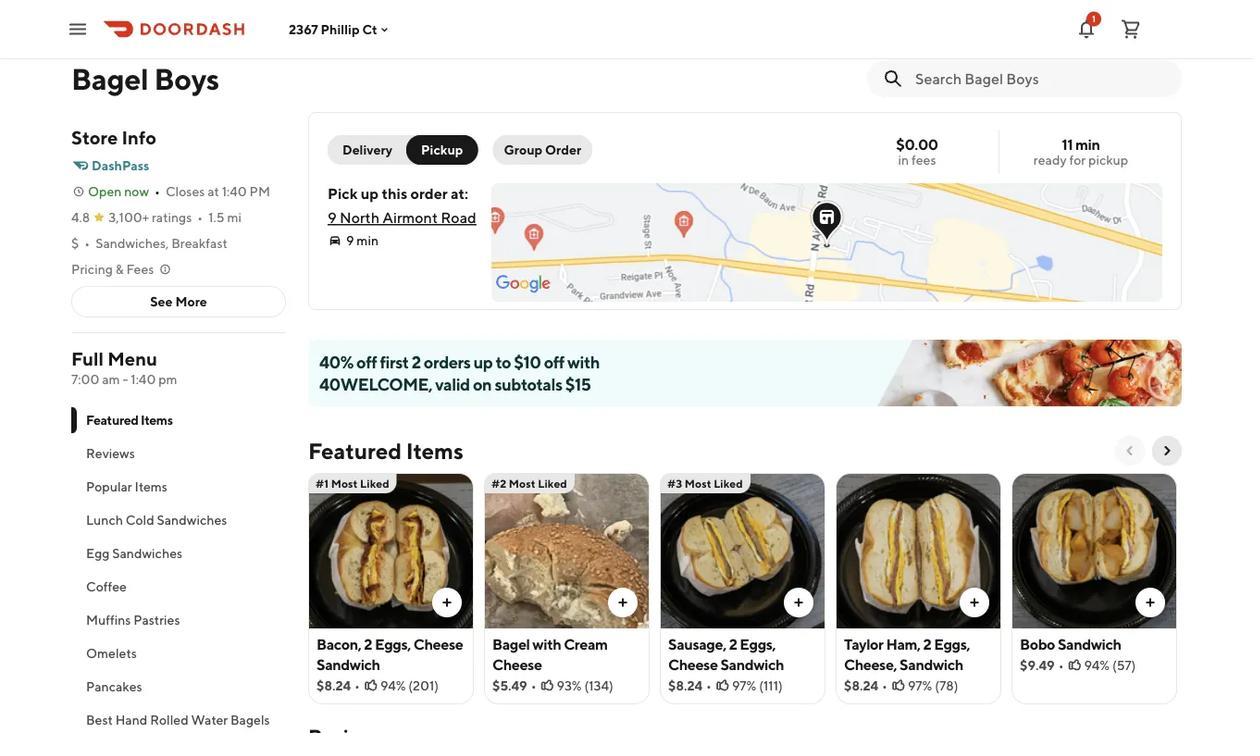 Task type: locate. For each thing, give the bounding box(es) containing it.
94% for 2
[[380, 678, 406, 693]]

min for 11
[[1076, 136, 1100, 153]]

sandwich up 97% (111)
[[720, 656, 784, 673]]

bagel with cream cheese
[[492, 635, 608, 673]]

0 horizontal spatial with
[[533, 635, 561, 653]]

mi
[[227, 210, 242, 225]]

2 inside sausage, 2 eggs, cheese sandwich
[[729, 635, 737, 653]]

0 horizontal spatial featured
[[86, 412, 138, 428]]

3 eggs, from the left
[[934, 635, 970, 653]]

1 horizontal spatial featured items
[[308, 437, 463, 464]]

coffee
[[86, 579, 127, 594]]

add item to cart image
[[440, 595, 454, 610]]

liked for sausage,
[[714, 477, 743, 490]]

1 horizontal spatial most
[[509, 477, 536, 490]]

full menu 7:00 am - 1:40 pm
[[71, 348, 177, 387]]

$10
[[514, 352, 541, 372]]

2 97% from the left
[[908, 678, 932, 693]]

liked down featured items heading on the bottom left
[[360, 477, 389, 490]]

1 liked from the left
[[360, 477, 389, 490]]

best hand rolled water bagels button
[[71, 703, 286, 733]]

1 vertical spatial featured items
[[308, 437, 463, 464]]

bagel up $5.49 in the bottom left of the page
[[492, 635, 530, 653]]

1 horizontal spatial off
[[544, 352, 565, 372]]

this
[[382, 185, 407, 202]]

sandwich inside sausage, 2 eggs, cheese sandwich
[[720, 656, 784, 673]]

1:40 right -
[[131, 372, 156, 387]]

pm
[[249, 184, 270, 199]]

liked right #3
[[714, 477, 743, 490]]

0 horizontal spatial 9
[[328, 209, 337, 226]]

0 horizontal spatial off
[[356, 352, 377, 372]]

0 horizontal spatial bagel
[[71, 61, 148, 96]]

order
[[545, 142, 581, 157]]

1 vertical spatial 1:40
[[131, 372, 156, 387]]

min for 9
[[357, 233, 379, 248]]

water
[[191, 712, 228, 728]]

most for bagel
[[509, 477, 536, 490]]

1:40 right the at
[[222, 184, 247, 199]]

sandwiches inside 'button'
[[157, 512, 227, 528]]

1 vertical spatial bagel
[[492, 635, 530, 653]]

1 horizontal spatial 9
[[346, 233, 354, 248]]

0 horizontal spatial 94%
[[380, 678, 406, 693]]

$8.24 down sausage,
[[668, 678, 703, 693]]

ct
[[362, 22, 377, 37]]

add item to cart image for sausage, 2 eggs, cheese sandwich image
[[791, 595, 806, 610]]

0 horizontal spatial min
[[357, 233, 379, 248]]

1 horizontal spatial $8.24
[[668, 678, 703, 693]]

dashpass
[[92, 158, 149, 173]]

previous button of carousel image
[[1123, 443, 1138, 458]]

2 inside taylor ham, 2 eggs, cheese, sandwich
[[923, 635, 932, 653]]

9 inside pick up this order at: 9 north airmont road
[[328, 209, 337, 226]]

lunch cold sandwiches
[[86, 512, 227, 528]]

1 horizontal spatial bagel
[[492, 635, 530, 653]]

cheese inside bagel with cream cheese
[[492, 656, 542, 673]]

liked right #2
[[538, 477, 567, 490]]

north
[[340, 209, 380, 226]]

40% off first 2 orders up to $10 off with 40welcome, valid on subtotals $15
[[319, 352, 600, 394]]

for
[[1069, 152, 1086, 168]]

order
[[410, 185, 448, 202]]

1:40 inside full menu 7:00 am - 1:40 pm
[[131, 372, 156, 387]]

0 horizontal spatial $8.24
[[317, 678, 351, 693]]

2
[[412, 352, 421, 372], [364, 635, 372, 653], [729, 635, 737, 653], [923, 635, 932, 653]]

2 horizontal spatial most
[[685, 477, 711, 490]]

cheese inside the bacon, 2 eggs, cheese sandwich
[[414, 635, 463, 653]]

featured up reviews at left bottom
[[86, 412, 138, 428]]

$0.00 in fees
[[896, 136, 938, 168]]

0 vertical spatial up
[[361, 185, 379, 202]]

1 horizontal spatial up
[[473, 352, 493, 372]]

• right $5.49 in the bottom left of the page
[[531, 678, 536, 693]]

lunch cold sandwiches button
[[71, 504, 286, 537]]

0 vertical spatial 1:40
[[222, 184, 247, 199]]

bagel inside bagel with cream cheese
[[492, 635, 530, 653]]

cheese inside sausage, 2 eggs, cheese sandwich
[[668, 656, 718, 673]]

2 right first
[[412, 352, 421, 372]]

40welcome,
[[319, 374, 432, 394]]

$8.24 down cheese,
[[844, 678, 878, 693]]

cheese
[[414, 635, 463, 653], [492, 656, 542, 673], [668, 656, 718, 673]]

0 vertical spatial bagel
[[71, 61, 148, 96]]

3 liked from the left
[[714, 477, 743, 490]]

muffins pastries button
[[71, 603, 286, 637]]

0 vertical spatial 94%
[[1084, 658, 1110, 673]]

at:
[[451, 185, 468, 202]]

7:00
[[71, 372, 99, 387]]

0 horizontal spatial eggs,
[[375, 635, 411, 653]]

min down north
[[357, 233, 379, 248]]

liked for bacon,
[[360, 477, 389, 490]]

bagels
[[230, 712, 270, 728]]

1 horizontal spatial with
[[567, 352, 600, 372]]

featured up #1 most liked
[[308, 437, 402, 464]]

1 horizontal spatial 94%
[[1084, 658, 1110, 673]]

cream
[[564, 635, 608, 653]]

• down cheese,
[[882, 678, 888, 693]]

eggs,
[[375, 635, 411, 653], [740, 635, 776, 653], [934, 635, 970, 653]]

2 add item to cart image from the left
[[791, 595, 806, 610]]

#1
[[316, 477, 329, 490]]

0 vertical spatial sandwiches
[[157, 512, 227, 528]]

full
[[71, 348, 104, 370]]

2 $8.24 from the left
[[668, 678, 703, 693]]

2 liked from the left
[[538, 477, 567, 490]]

4 add item to cart image from the left
[[1143, 595, 1158, 610]]

best
[[86, 712, 113, 728]]

most for bacon,
[[331, 477, 358, 490]]

1 vertical spatial sandwiches
[[112, 546, 182, 561]]

most for sausage,
[[685, 477, 711, 490]]

sandwich up 94% (57)
[[1058, 635, 1121, 653]]

0 vertical spatial 9
[[328, 209, 337, 226]]

97% for cheese,
[[908, 678, 932, 693]]

94% for sandwich
[[1084, 658, 1110, 673]]

3 $8.24 from the left
[[844, 678, 878, 693]]

97% left the (78)
[[908, 678, 932, 693]]

0 horizontal spatial most
[[331, 477, 358, 490]]

bacon, 2 eggs, cheese sandwich
[[317, 635, 463, 673]]

best hand rolled water bagels
[[86, 712, 270, 728]]

bagel down 'open menu' image
[[71, 61, 148, 96]]

sandwich inside the bacon, 2 eggs, cheese sandwich
[[317, 656, 380, 673]]

most right #2
[[509, 477, 536, 490]]

#3
[[667, 477, 682, 490]]

94%
[[1084, 658, 1110, 673], [380, 678, 406, 693]]

min inside "11 min ready for pickup"
[[1076, 136, 1100, 153]]

Delivery radio
[[328, 135, 418, 165]]

0 horizontal spatial up
[[361, 185, 379, 202]]

bacon, 2 eggs, cheese sandwich image
[[309, 473, 473, 628]]

add item to cart image for taylor ham, 2 eggs, cheese, sandwich "image"
[[967, 595, 982, 610]]

(78)
[[935, 678, 958, 693]]

1 vertical spatial with
[[533, 635, 561, 653]]

up left to
[[473, 352, 493, 372]]

cheese down add item to cart icon
[[414, 635, 463, 653]]

9 down pick
[[328, 209, 337, 226]]

2 right bacon,
[[364, 635, 372, 653]]

eggs, up 94% (201)
[[375, 635, 411, 653]]

see
[[150, 294, 173, 309]]

0 vertical spatial featured items
[[86, 412, 173, 428]]

min
[[1076, 136, 1100, 153], [357, 233, 379, 248]]

next button of carousel image
[[1160, 443, 1175, 458]]

1 most from the left
[[331, 477, 358, 490]]

2 horizontal spatial eggs,
[[934, 635, 970, 653]]

min right 11
[[1076, 136, 1100, 153]]

featured items up #1 most liked
[[308, 437, 463, 464]]

2 vertical spatial items
[[135, 479, 167, 494]]

2 inside 40% off first 2 orders up to $10 off with 40welcome, valid on subtotals $15
[[412, 352, 421, 372]]

eggs, up the (78)
[[934, 635, 970, 653]]

1 vertical spatial featured
[[308, 437, 402, 464]]

0 vertical spatial featured
[[86, 412, 138, 428]]

lunch
[[86, 512, 123, 528]]

with inside 40% off first 2 orders up to $10 off with 40welcome, valid on subtotals $15
[[567, 352, 600, 372]]

94% left (57)
[[1084, 658, 1110, 673]]

2 most from the left
[[509, 477, 536, 490]]

with left cream
[[533, 635, 561, 653]]

eggs, inside the bacon, 2 eggs, cheese sandwich
[[375, 635, 411, 653]]

sandwiches down popular items "button"
[[157, 512, 227, 528]]

first
[[380, 352, 409, 372]]

3,100+ ratings •
[[108, 210, 203, 225]]

sausage, 2 eggs, cheese sandwich
[[668, 635, 784, 673]]

most right #3
[[685, 477, 711, 490]]

featured items up reviews at left bottom
[[86, 412, 173, 428]]

1 $8.24 from the left
[[317, 678, 351, 693]]

9 north airmont road link
[[328, 209, 477, 226]]

2 horizontal spatial liked
[[714, 477, 743, 490]]

taylor
[[844, 635, 884, 653]]

2 right sausage,
[[729, 635, 737, 653]]

road
[[441, 209, 477, 226]]

open menu image
[[67, 18, 89, 40]]

eggs, inside taylor ham, 2 eggs, cheese, sandwich
[[934, 635, 970, 653]]

sandwich up 97% (78)
[[900, 656, 963, 673]]

popular items
[[86, 479, 167, 494]]

1 vertical spatial 9
[[346, 233, 354, 248]]

94% left (201)
[[380, 678, 406, 693]]

1:40
[[222, 184, 247, 199], [131, 372, 156, 387]]

1 horizontal spatial cheese
[[492, 656, 542, 673]]

1 horizontal spatial eggs,
[[740, 635, 776, 653]]

1 97% from the left
[[732, 678, 757, 693]]

items up lunch cold sandwiches
[[135, 479, 167, 494]]

0 vertical spatial min
[[1076, 136, 1100, 153]]

0 horizontal spatial 97%
[[732, 678, 757, 693]]

0 vertical spatial with
[[567, 352, 600, 372]]

9 down north
[[346, 233, 354, 248]]

0 horizontal spatial featured items
[[86, 412, 173, 428]]

0 horizontal spatial liked
[[360, 477, 389, 490]]

1 vertical spatial items
[[406, 437, 463, 464]]

2 horizontal spatial $8.24
[[844, 678, 878, 693]]

add item to cart image for bagel with cream cheese "image"
[[616, 595, 630, 610]]

1 vertical spatial min
[[357, 233, 379, 248]]

add item to cart image
[[616, 595, 630, 610], [791, 595, 806, 610], [967, 595, 982, 610], [1143, 595, 1158, 610]]

97% left (111)
[[732, 678, 757, 693]]

most right #1
[[331, 477, 358, 490]]

$8.24 down bacon,
[[317, 678, 351, 693]]

2 off from the left
[[544, 352, 565, 372]]

eggs, for bacon,
[[375, 635, 411, 653]]

bobo sandwich
[[1020, 635, 1121, 653]]

up inside pick up this order at: 9 north airmont road
[[361, 185, 379, 202]]

airmont
[[383, 209, 438, 226]]

1 add item to cart image from the left
[[616, 595, 630, 610]]

2 horizontal spatial cheese
[[668, 656, 718, 673]]

cheese down sausage,
[[668, 656, 718, 673]]

items down valid
[[406, 437, 463, 464]]

powered by google image
[[496, 275, 551, 293]]

pastries
[[134, 612, 180, 628]]

2 eggs, from the left
[[740, 635, 776, 653]]

1 horizontal spatial 97%
[[908, 678, 932, 693]]

group order button
[[493, 135, 593, 165]]

notification bell image
[[1076, 18, 1098, 40]]

pricing
[[71, 261, 113, 277]]

sausage, 2 eggs, cheese sandwich image
[[661, 473, 825, 628]]

valid
[[435, 374, 470, 394]]

up
[[361, 185, 379, 202], [473, 352, 493, 372]]

9 min
[[346, 233, 379, 248]]

up inside 40% off first 2 orders up to $10 off with 40welcome, valid on subtotals $15
[[473, 352, 493, 372]]

cold
[[126, 512, 154, 528]]

$8.24 for bacon, 2 eggs, cheese sandwich
[[317, 678, 351, 693]]

1 horizontal spatial featured
[[308, 437, 402, 464]]

sandwiches down cold
[[112, 546, 182, 561]]

0 horizontal spatial 1:40
[[131, 372, 156, 387]]

photos
[[1118, 12, 1160, 27]]

up left this
[[361, 185, 379, 202]]

bobo sandwich image
[[1013, 473, 1176, 628]]

sausage,
[[668, 635, 726, 653]]

sandwich down bacon,
[[317, 656, 380, 673]]

eggs, inside sausage, 2 eggs, cheese sandwich
[[740, 635, 776, 653]]

cheese up $5.49 in the bottom left of the page
[[492, 656, 542, 673]]

most
[[331, 477, 358, 490], [509, 477, 536, 490], [685, 477, 711, 490]]

sandwich
[[1058, 635, 1121, 653], [317, 656, 380, 673], [720, 656, 784, 673], [900, 656, 963, 673]]

(57)
[[1112, 658, 1136, 673]]

1 eggs, from the left
[[375, 635, 411, 653]]

3 add item to cart image from the left
[[967, 595, 982, 610]]

3 most from the left
[[685, 477, 711, 490]]

items up reviews button
[[141, 412, 173, 428]]

off right $10 in the left of the page
[[544, 352, 565, 372]]

open now
[[88, 184, 149, 199]]

2 right ham,
[[923, 635, 932, 653]]

1 vertical spatial 94%
[[380, 678, 406, 693]]

1 vertical spatial up
[[473, 352, 493, 372]]

1 horizontal spatial liked
[[538, 477, 567, 490]]

0 items, open order cart image
[[1120, 18, 1142, 40]]

with inside bagel with cream cheese
[[533, 635, 561, 653]]

0 horizontal spatial cheese
[[414, 635, 463, 653]]

eggs, up 97% (111)
[[740, 635, 776, 653]]

with up $15
[[567, 352, 600, 372]]

$8.24 for taylor ham, 2 eggs, cheese, sandwich
[[844, 678, 878, 693]]

1 horizontal spatial min
[[1076, 136, 1100, 153]]

off up 40welcome,
[[356, 352, 377, 372]]



Task type: describe. For each thing, give the bounding box(es) containing it.
taylor ham, 2 eggs, cheese, sandwich
[[844, 635, 970, 673]]

Item Search search field
[[915, 68, 1167, 89]]

pickup
[[421, 142, 463, 157]]

94% (57)
[[1084, 658, 1136, 673]]

• closes at 1:40 pm
[[155, 184, 270, 199]]

• right $
[[84, 236, 90, 251]]

see more
[[150, 294, 207, 309]]

taylor ham, 2 eggs, cheese, sandwich image
[[837, 473, 1001, 628]]

closes
[[166, 184, 205, 199]]

2 inside the bacon, 2 eggs, cheese sandwich
[[364, 635, 372, 653]]

11 min ready for pickup
[[1034, 136, 1128, 168]]

94% (201)
[[380, 678, 439, 693]]

pricing & fees
[[71, 261, 154, 277]]

3,100+
[[108, 210, 149, 225]]

4.8
[[71, 210, 90, 225]]

liked for bagel
[[538, 477, 567, 490]]

97% (111)
[[732, 678, 783, 693]]

order methods option group
[[328, 135, 478, 165]]

cheese for bacon, 2 eggs, cheese sandwich
[[414, 635, 463, 653]]

menu
[[108, 348, 157, 370]]

1.5
[[208, 210, 225, 225]]

omelets button
[[71, 637, 286, 670]]

open
[[88, 184, 122, 199]]

reviews button
[[71, 437, 286, 470]]

now
[[124, 184, 149, 199]]

sandwiches inside button
[[112, 546, 182, 561]]

egg
[[86, 546, 110, 561]]

pick up this order at: 9 north airmont road
[[328, 185, 477, 226]]

4 photos
[[1107, 12, 1160, 27]]

featured items heading
[[308, 436, 463, 466]]

map region
[[348, 31, 1253, 505]]

&
[[115, 261, 124, 277]]

• right now
[[155, 184, 160, 199]]

bagel for bagel boys
[[71, 61, 148, 96]]

pick
[[328, 185, 358, 202]]

coffee button
[[71, 570, 286, 603]]

(134)
[[584, 678, 614, 693]]

store info
[[71, 127, 156, 149]]

bagel with cream cheese image
[[485, 473, 649, 628]]

see more button
[[72, 287, 285, 317]]

97% for sandwich
[[732, 678, 757, 693]]

rolled
[[150, 712, 189, 728]]

at
[[208, 184, 219, 199]]

Pickup radio
[[406, 135, 478, 165]]

bobo
[[1020, 635, 1055, 653]]

ratings
[[152, 210, 192, 225]]

eggs, for sausage,
[[740, 635, 776, 653]]

to
[[496, 352, 511, 372]]

#3 most liked
[[667, 477, 743, 490]]

breakfast
[[171, 236, 228, 251]]

• down sausage, 2 eggs, cheese sandwich
[[706, 678, 712, 693]]

40%
[[319, 352, 353, 372]]

#2
[[491, 477, 507, 490]]

cheese for bagel with cream cheese
[[492, 656, 542, 673]]

2367 phillip ct
[[289, 22, 377, 37]]

fees
[[912, 152, 936, 168]]

sandwiches,
[[95, 236, 169, 251]]

orders
[[424, 352, 471, 372]]

boys
[[154, 61, 219, 96]]

pricing & fees button
[[71, 260, 172, 279]]

am
[[102, 372, 120, 387]]

4 photos button
[[1078, 5, 1171, 34]]

(111)
[[759, 678, 783, 693]]

ready
[[1034, 152, 1067, 168]]

• down the bacon, 2 eggs, cheese sandwich
[[355, 678, 360, 693]]

muffins pastries
[[86, 612, 180, 628]]

$5.49
[[492, 678, 527, 693]]

11
[[1062, 136, 1073, 153]]

• down bobo sandwich
[[1059, 658, 1064, 673]]

group order
[[504, 142, 581, 157]]

97% (78)
[[908, 678, 958, 693]]

egg sandwiches button
[[71, 537, 286, 570]]

group
[[504, 142, 543, 157]]

1 horizontal spatial 1:40
[[222, 184, 247, 199]]

0 vertical spatial items
[[141, 412, 173, 428]]

items inside "button"
[[135, 479, 167, 494]]

add item to cart image for bobo sandwich image
[[1143, 595, 1158, 610]]

fees
[[126, 261, 154, 277]]

• left 1.5
[[197, 210, 203, 225]]

hand
[[115, 712, 148, 728]]

info
[[122, 127, 156, 149]]

phillip
[[321, 22, 360, 37]]

delivery
[[342, 142, 392, 157]]

$9.49
[[1020, 658, 1055, 673]]

bacon,
[[317, 635, 361, 653]]

$8.24 for sausage, 2 eggs, cheese sandwich
[[668, 678, 703, 693]]

featured inside heading
[[308, 437, 402, 464]]

sandwich inside taylor ham, 2 eggs, cheese, sandwich
[[900, 656, 963, 673]]

1 off from the left
[[356, 352, 377, 372]]

-
[[123, 372, 128, 387]]

93% (134)
[[557, 678, 614, 693]]

1.5 mi
[[208, 210, 242, 225]]

pm
[[158, 372, 177, 387]]

on
[[473, 374, 492, 394]]

reviews
[[86, 446, 135, 461]]

popular
[[86, 479, 132, 494]]

$15
[[565, 374, 591, 394]]

items inside heading
[[406, 437, 463, 464]]

egg sandwiches
[[86, 546, 182, 561]]

93%
[[557, 678, 582, 693]]

2367 phillip ct button
[[289, 22, 392, 37]]

$0.00
[[896, 136, 938, 153]]

pancakes
[[86, 679, 142, 694]]

2367
[[289, 22, 318, 37]]

more
[[175, 294, 207, 309]]

4
[[1107, 12, 1115, 27]]

in
[[898, 152, 909, 168]]

store
[[71, 127, 118, 149]]

cheese for sausage, 2 eggs, cheese sandwich
[[668, 656, 718, 673]]

bagel for bagel with cream cheese
[[492, 635, 530, 653]]

omelets
[[86, 646, 137, 661]]



Task type: vqa. For each thing, say whether or not it's contained in the screenshot.
Add item to cart icon for Sausage, 2 Eggs, Cheese Sandwich
yes



